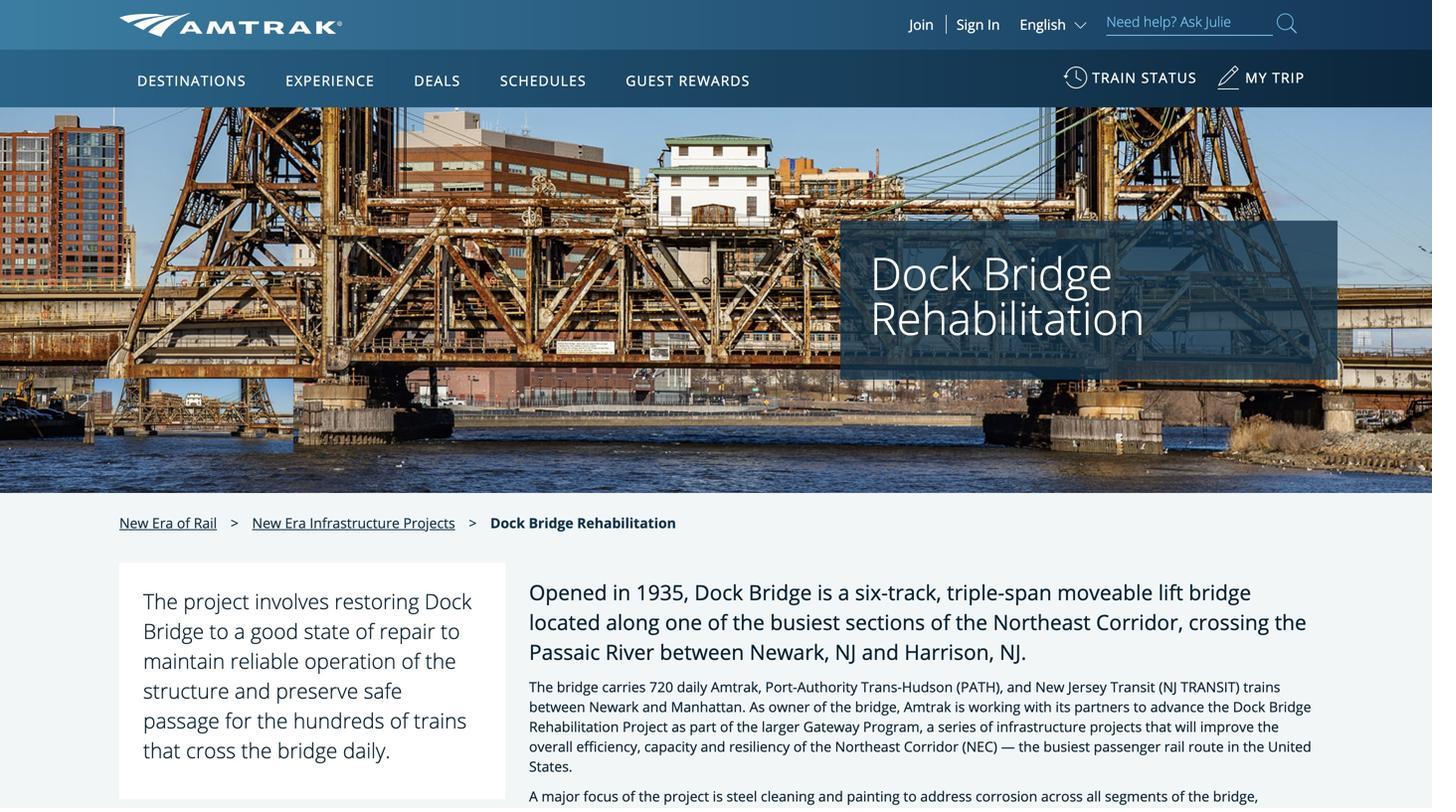 Task type: locate. For each thing, give the bounding box(es) containing it.
the right crossing
[[1275, 608, 1307, 637]]

era for infrastructure
[[285, 514, 306, 533]]

steel down address
[[960, 807, 990, 809]]

2 horizontal spatial is
[[955, 698, 965, 717]]

era left rail at the bottom of page
[[152, 514, 173, 533]]

program,
[[863, 718, 923, 737]]

new for new era of rail
[[119, 514, 148, 533]]

of up "harrison,"
[[930, 608, 950, 637]]

jersey
[[1068, 678, 1107, 697]]

1 horizontal spatial for
[[1049, 807, 1067, 809]]

repair
[[379, 617, 435, 645]]

1 horizontal spatial trains
[[1243, 678, 1280, 697]]

the up maintain
[[143, 587, 178, 616]]

0 horizontal spatial busiest
[[770, 608, 840, 637]]

trip
[[1272, 68, 1305, 87]]

span
[[1005, 578, 1052, 607]]

opened
[[529, 578, 607, 607]]

0 horizontal spatial trains
[[414, 707, 467, 735]]

project inside the project involves restoring dock bridge to a good state of repair to maintain reliable operation of the structure and preserve safe passage for the hundreds of trains that cross the bridge daily.
[[183, 587, 249, 616]]

infrastructure
[[310, 514, 400, 533]]

a major focus of the project is steel cleaning and painting to address corrosion across all segments of the bridge, including the installation of containment systems surrounding the steel to allow for collection and proper disposal o
[[529, 787, 1292, 809]]

safe
[[364, 677, 402, 705]]

1 horizontal spatial in
[[1227, 738, 1239, 756]]

busiest inside opened in 1935, dock bridge is a six-track, triple-span moveable lift bridge located along one of the busiest sections of the northeast corridor, crossing the passaic river between newark, nj and harrison, nj.
[[770, 608, 840, 637]]

across
[[1041, 787, 1083, 806]]

between inside the bridge carries 720 daily amtrak, port-authority trans-hudson (path), and new jersey transit (nj transit) trains between newark and manhattan. as owner of the bridge, amtrak is working with its partners to advance the dock bridge rehabilitation project as part of the larger gateway program, a series of infrastructure projects that will improve the overall efficiency, capacity and resiliency of the northeast corridor (nec) — the busiest passenger rail route in the united states.
[[529, 698, 585, 717]]

dock
[[870, 243, 971, 303], [490, 514, 525, 533], [694, 578, 743, 607], [425, 587, 472, 616], [1233, 698, 1265, 717]]

2 vertical spatial rehabilitation
[[529, 718, 619, 737]]

focus
[[583, 787, 618, 806]]

application
[[193, 166, 671, 444]]

bridge inside the project involves restoring dock bridge to a good state of repair to maintain reliable operation of the structure and preserve safe passage for the hundreds of trains that cross the bridge daily.
[[143, 617, 204, 645]]

1935,
[[636, 578, 689, 607]]

the down the passaic at the left bottom of the page
[[529, 678, 553, 697]]

partners
[[1074, 698, 1130, 717]]

project
[[183, 587, 249, 616], [664, 787, 709, 806]]

between up overall
[[529, 698, 585, 717]]

one
[[665, 608, 702, 637]]

that inside the bridge carries 720 daily amtrak, port-authority trans-hudson (path), and new jersey transit (nj transit) trains between newark and manhattan. as owner of the bridge, amtrak is working with its partners to advance the dock bridge rehabilitation project as part of the larger gateway program, a series of infrastructure projects that will improve the overall efficiency, capacity and resiliency of the northeast corridor (nec) — the busiest passenger rail route in the united states.
[[1145, 718, 1172, 737]]

0 horizontal spatial is
[[713, 787, 723, 806]]

1 horizontal spatial is
[[817, 578, 833, 607]]

carries
[[602, 678, 646, 697]]

containment
[[708, 807, 791, 809]]

maintain
[[143, 647, 225, 675]]

to down corrosion
[[994, 807, 1007, 809]]

of down authority
[[813, 698, 827, 717]]

bridge, up disposal on the bottom of the page
[[1213, 787, 1258, 806]]

project inside a major focus of the project is steel cleaning and painting to address corrosion across all segments of the bridge, including the installation of containment systems surrounding the steel to allow for collection and proper disposal o
[[664, 787, 709, 806]]

efficiency,
[[576, 738, 641, 756]]

english button
[[1020, 15, 1091, 34]]

join button
[[898, 15, 947, 34]]

2 horizontal spatial a
[[927, 718, 934, 737]]

the for the bridge carries 720 daily amtrak, port-authority trans-hudson (path), and new jersey transit (nj transit) trains between newark and manhattan. as owner of the bridge, amtrak is working with its partners to advance the dock bridge rehabilitation project as part of the larger gateway program, a series of infrastructure projects that will improve the overall efficiency, capacity and resiliency of the northeast corridor (nec) — the busiest passenger rail route in the united states.
[[529, 678, 553, 697]]

0 vertical spatial busiest
[[770, 608, 840, 637]]

project up maintain
[[183, 587, 249, 616]]

0 vertical spatial northeast
[[993, 608, 1091, 637]]

2 vertical spatial is
[[713, 787, 723, 806]]

1 horizontal spatial era
[[285, 514, 306, 533]]

1 vertical spatial bridge,
[[1213, 787, 1258, 806]]

0 horizontal spatial a
[[234, 617, 245, 645]]

the down transit)
[[1208, 698, 1229, 717]]

to down transit
[[1133, 698, 1147, 717]]

0 horizontal spatial bridge,
[[855, 698, 900, 717]]

a inside opened in 1935, dock bridge is a six-track, triple-span moveable lift bridge located along one of the busiest sections of the northeast corridor, crossing the passaic river between newark, nj and harrison, nj.
[[838, 578, 850, 607]]

0 horizontal spatial that
[[143, 737, 181, 765]]

0 horizontal spatial bridge
[[277, 737, 337, 765]]

0 vertical spatial in
[[613, 578, 631, 607]]

0 vertical spatial a
[[838, 578, 850, 607]]

trains down repair
[[414, 707, 467, 735]]

a inside the bridge carries 720 daily amtrak, port-authority trans-hudson (path), and new jersey transit (nj transit) trains between newark and manhattan. as owner of the bridge, amtrak is working with its partners to advance the dock bridge rehabilitation project as part of the larger gateway program, a series of infrastructure projects that will improve the overall efficiency, capacity and resiliency of the northeast corridor (nec) — the busiest passenger rail route in the united states.
[[927, 718, 934, 737]]

status
[[1141, 68, 1197, 87]]

new for new era infrastructure projects
[[252, 514, 281, 533]]

0 horizontal spatial between
[[529, 698, 585, 717]]

bridge inside opened in 1935, dock bridge is a six-track, triple-span moveable lift bridge located along one of the busiest sections of the northeast corridor, crossing the passaic river between newark, nj and harrison, nj.
[[1189, 578, 1251, 607]]

0 vertical spatial for
[[225, 707, 252, 735]]

1 vertical spatial bridge
[[557, 678, 598, 697]]

of right part
[[720, 718, 733, 737]]

1 vertical spatial project
[[664, 787, 709, 806]]

0 vertical spatial steel
[[726, 787, 757, 806]]

era left 'infrastructure'
[[285, 514, 306, 533]]

bridge up crossing
[[1189, 578, 1251, 607]]

proper
[[1165, 807, 1210, 809]]

crossing
[[1189, 608, 1269, 637]]

1 horizontal spatial steel
[[960, 807, 990, 809]]

2 era from the left
[[285, 514, 306, 533]]

the down address
[[935, 807, 956, 809]]

bridge inside the project involves restoring dock bridge to a good state of repair to maintain reliable operation of the structure and preserve safe passage for the hundreds of trains that cross the bridge daily.
[[277, 737, 337, 765]]

of down safe
[[390, 707, 408, 735]]

that down passage
[[143, 737, 181, 765]]

project up installation at the bottom left of the page
[[664, 787, 709, 806]]

0 vertical spatial trains
[[1243, 678, 1280, 697]]

project
[[623, 718, 668, 737]]

in down improve
[[1227, 738, 1239, 756]]

and down sections
[[862, 638, 899, 666]]

0 vertical spatial the
[[143, 587, 178, 616]]

and down part
[[701, 738, 725, 756]]

1 horizontal spatial a
[[838, 578, 850, 607]]

rail
[[1164, 738, 1185, 756]]

involves
[[255, 587, 329, 616]]

and up 'systems'
[[818, 787, 843, 806]]

banner containing join
[[0, 0, 1432, 459]]

for down across
[[1049, 807, 1067, 809]]

of up 'proper'
[[1171, 787, 1185, 806]]

2 horizontal spatial bridge
[[1189, 578, 1251, 607]]

1 horizontal spatial busiest
[[1043, 738, 1090, 756]]

2 vertical spatial bridge
[[277, 737, 337, 765]]

trains right transit)
[[1243, 678, 1280, 697]]

with
[[1024, 698, 1052, 717]]

regions map image
[[193, 166, 671, 444]]

of left rail at the bottom of page
[[177, 514, 190, 533]]

search icon image
[[1277, 9, 1297, 37]]

good
[[251, 617, 298, 645]]

the right cross
[[241, 737, 272, 765]]

the right "—"
[[1019, 738, 1040, 756]]

and down reliable
[[235, 677, 270, 705]]

bridge, down "trans-"
[[855, 698, 900, 717]]

is up the series
[[955, 698, 965, 717]]

is left six-
[[817, 578, 833, 607]]

1 horizontal spatial northeast
[[993, 608, 1091, 637]]

a up corridor
[[927, 718, 934, 737]]

experience button
[[278, 53, 383, 108]]

is
[[817, 578, 833, 607], [955, 698, 965, 717], [713, 787, 723, 806]]

0 horizontal spatial new
[[119, 514, 148, 533]]

the
[[143, 587, 178, 616], [529, 678, 553, 697]]

bridge down the passaic at the left bottom of the page
[[557, 678, 598, 697]]

steel up 'containment'
[[726, 787, 757, 806]]

port-
[[765, 678, 797, 697]]

cleaning
[[761, 787, 815, 806]]

that up rail
[[1145, 718, 1172, 737]]

trains
[[1243, 678, 1280, 697], [414, 707, 467, 735]]

bridge, inside a major focus of the project is steel cleaning and painting to address corrosion across all segments of the bridge, including the installation of containment systems surrounding the steel to allow for collection and proper disposal o
[[1213, 787, 1258, 806]]

1 vertical spatial in
[[1227, 738, 1239, 756]]

0 vertical spatial between
[[660, 638, 744, 666]]

1 vertical spatial northeast
[[835, 738, 900, 756]]

1 horizontal spatial bridge
[[557, 678, 598, 697]]

new
[[119, 514, 148, 533], [252, 514, 281, 533], [1035, 678, 1064, 697]]

1 vertical spatial for
[[1049, 807, 1067, 809]]

1 horizontal spatial that
[[1145, 718, 1172, 737]]

the bridge carries 720 daily amtrak, port-authority trans-hudson (path), and new jersey transit (nj transit) trains between newark and manhattan. as owner of the bridge, amtrak is working with its partners to advance the dock bridge rehabilitation project as part of the larger gateway program, a series of infrastructure projects that will improve the overall efficiency, capacity and resiliency of the northeast corridor (nec) — the busiest passenger rail route in the united states.
[[529, 678, 1311, 776]]

0 horizontal spatial project
[[183, 587, 249, 616]]

the inside the project involves restoring dock bridge to a good state of repair to maintain reliable operation of the structure and preserve safe passage for the hundreds of trains that cross the bridge daily.
[[143, 587, 178, 616]]

segments
[[1105, 787, 1168, 806]]

in
[[613, 578, 631, 607], [1227, 738, 1239, 756]]

lift
[[1158, 578, 1183, 607]]

busiest up newark,
[[770, 608, 840, 637]]

all
[[1086, 787, 1101, 806]]

my trip button
[[1216, 59, 1305, 107]]

in up along
[[613, 578, 631, 607]]

0 horizontal spatial northeast
[[835, 738, 900, 756]]

1 horizontal spatial bridge,
[[1213, 787, 1258, 806]]

1 vertical spatial between
[[529, 698, 585, 717]]

that
[[1145, 718, 1172, 737], [143, 737, 181, 765]]

rewards
[[679, 71, 750, 90]]

dock inside dock bridge rehabilitation
[[870, 243, 971, 303]]

1 vertical spatial is
[[955, 698, 965, 717]]

is up 'containment'
[[713, 787, 723, 806]]

new right rail at the bottom of page
[[252, 514, 281, 533]]

of
[[177, 514, 190, 533], [708, 608, 727, 637], [930, 608, 950, 637], [355, 617, 374, 645], [401, 647, 420, 675], [813, 698, 827, 717], [390, 707, 408, 735], [720, 718, 733, 737], [980, 718, 993, 737], [793, 738, 807, 756], [622, 787, 635, 806], [1171, 787, 1185, 806], [692, 807, 705, 809]]

northeast down program,
[[835, 738, 900, 756]]

0 horizontal spatial in
[[613, 578, 631, 607]]

1 era from the left
[[152, 514, 173, 533]]

amtrak
[[904, 698, 951, 717]]

dock inside the bridge carries 720 daily amtrak, port-authority trans-hudson (path), and new jersey transit (nj transit) trains between newark and manhattan. as owner of the bridge, amtrak is working with its partners to advance the dock bridge rehabilitation project as part of the larger gateway program, a series of infrastructure projects that will improve the overall efficiency, capacity and resiliency of the northeast corridor (nec) — the busiest passenger rail route in the united states.
[[1233, 698, 1265, 717]]

series
[[938, 718, 976, 737]]

0 vertical spatial bridge
[[1189, 578, 1251, 607]]

to inside the bridge carries 720 daily amtrak, port-authority trans-hudson (path), and new jersey transit (nj transit) trains between newark and manhattan. as owner of the bridge, amtrak is working with its partners to advance the dock bridge rehabilitation project as part of the larger gateway program, a series of infrastructure projects that will improve the overall efficiency, capacity and resiliency of the northeast corridor (nec) — the busiest passenger rail route in the united states.
[[1133, 698, 1147, 717]]

between inside opened in 1935, dock bridge is a six-track, triple-span moveable lift bridge located along one of the busiest sections of the northeast corridor, crossing the passaic river between newark, nj and harrison, nj.
[[660, 638, 744, 666]]

banner
[[0, 0, 1432, 459]]

join
[[909, 15, 934, 34]]

1 vertical spatial trains
[[414, 707, 467, 735]]

the up newark,
[[733, 608, 765, 637]]

0 vertical spatial bridge,
[[855, 698, 900, 717]]

1 vertical spatial a
[[234, 617, 245, 645]]

rehabilitation
[[870, 287, 1145, 348], [577, 514, 676, 533], [529, 718, 619, 737]]

my
[[1245, 68, 1268, 87]]

1 horizontal spatial project
[[664, 787, 709, 806]]

(path),
[[956, 678, 1003, 697]]

the inside the bridge carries 720 daily amtrak, port-authority trans-hudson (path), and new jersey transit (nj transit) trains between newark and manhattan. as owner of the bridge, amtrak is working with its partners to advance the dock bridge rehabilitation project as part of the larger gateway program, a series of infrastructure projects that will improve the overall efficiency, capacity and resiliency of the northeast corridor (nec) — the busiest passenger rail route in the united states.
[[529, 678, 553, 697]]

trans-
[[861, 678, 902, 697]]

busiest
[[770, 608, 840, 637], [1043, 738, 1090, 756]]

busiest down infrastructure on the bottom right of the page
[[1043, 738, 1090, 756]]

bridge inside the bridge carries 720 daily amtrak, port-authority trans-hudson (path), and new jersey transit (nj transit) trains between newark and manhattan. as owner of the bridge, amtrak is working with its partners to advance the dock bridge rehabilitation project as part of the larger gateway program, a series of infrastructure projects that will improve the overall efficiency, capacity and resiliency of the northeast corridor (nec) — the busiest passenger rail route in the united states.
[[557, 678, 598, 697]]

0 horizontal spatial the
[[143, 587, 178, 616]]

sign in
[[957, 15, 1000, 34]]

of up installation at the bottom left of the page
[[622, 787, 635, 806]]

bridge inside dock bridge rehabilitation
[[983, 243, 1113, 303]]

daily
[[677, 678, 707, 697]]

disposal
[[1213, 807, 1267, 809]]

0 vertical spatial is
[[817, 578, 833, 607]]

0 horizontal spatial for
[[225, 707, 252, 735]]

1 horizontal spatial new
[[252, 514, 281, 533]]

newark,
[[750, 638, 829, 666]]

1 vertical spatial the
[[529, 678, 553, 697]]

bridge down hundreds
[[277, 737, 337, 765]]

0 horizontal spatial dock bridge rehabilitation
[[490, 514, 676, 533]]

new up with
[[1035, 678, 1064, 697]]

Please enter your search item search field
[[1106, 10, 1273, 36]]

2 horizontal spatial new
[[1035, 678, 1064, 697]]

a left good
[[234, 617, 245, 645]]

0 vertical spatial dock bridge rehabilitation
[[870, 243, 1145, 348]]

trains inside the project involves restoring dock bridge to a good state of repair to maintain reliable operation of the structure and preserve safe passage for the hundreds of trains that cross the bridge daily.
[[414, 707, 467, 735]]

surrounding
[[851, 807, 931, 809]]

0 horizontal spatial era
[[152, 514, 173, 533]]

a left six-
[[838, 578, 850, 607]]

1 vertical spatial steel
[[960, 807, 990, 809]]

new left rail at the bottom of page
[[119, 514, 148, 533]]

1 horizontal spatial between
[[660, 638, 744, 666]]

steel
[[726, 787, 757, 806], [960, 807, 990, 809]]

larger
[[762, 718, 800, 737]]

corrosion
[[976, 787, 1037, 806]]

1 vertical spatial busiest
[[1043, 738, 1090, 756]]

0 vertical spatial project
[[183, 587, 249, 616]]

0 horizontal spatial steel
[[726, 787, 757, 806]]

sign
[[957, 15, 984, 34]]

overall
[[529, 738, 573, 756]]

for up cross
[[225, 707, 252, 735]]

is inside opened in 1935, dock bridge is a six-track, triple-span moveable lift bridge located along one of the busiest sections of the northeast corridor, crossing the passaic river between newark, nj and harrison, nj.
[[817, 578, 833, 607]]

2 vertical spatial a
[[927, 718, 934, 737]]

to
[[209, 617, 229, 645], [441, 617, 460, 645], [1133, 698, 1147, 717], [903, 787, 917, 806], [994, 807, 1007, 809]]

busiest inside the bridge carries 720 daily amtrak, port-authority trans-hudson (path), and new jersey transit (nj transit) trains between newark and manhattan. as owner of the bridge, amtrak is working with its partners to advance the dock bridge rehabilitation project as part of the larger gateway program, a series of infrastructure projects that will improve the overall efficiency, capacity and resiliency of the northeast corridor (nec) — the busiest passenger rail route in the united states.
[[1043, 738, 1090, 756]]

reliable
[[230, 647, 299, 675]]

united
[[1268, 738, 1311, 756]]

1 horizontal spatial the
[[529, 678, 553, 697]]

between down the "one"
[[660, 638, 744, 666]]

northeast down "span"
[[993, 608, 1091, 637]]



Task type: describe. For each thing, give the bounding box(es) containing it.
owner
[[769, 698, 810, 717]]

state
[[304, 617, 350, 645]]

the down gateway on the right bottom
[[810, 738, 831, 756]]

and inside the project involves restoring dock bridge to a good state of repair to maintain reliable operation of the structure and preserve safe passage for the hundreds of trains that cross the bridge daily.
[[235, 677, 270, 705]]

structure
[[143, 677, 229, 705]]

painting
[[847, 787, 900, 806]]

destinations
[[137, 71, 246, 90]]

of right the "one"
[[708, 608, 727, 637]]

train
[[1092, 68, 1137, 87]]

of up (nec)
[[980, 718, 993, 737]]

amtrak image
[[119, 13, 342, 37]]

a
[[529, 787, 538, 806]]

passage
[[143, 707, 220, 735]]

—
[[1001, 738, 1015, 756]]

schedules
[[500, 71, 586, 90]]

infrastructure
[[996, 718, 1086, 737]]

new era of rail
[[119, 514, 217, 533]]

(nec)
[[962, 738, 997, 756]]

located
[[529, 608, 600, 637]]

amtrak,
[[711, 678, 762, 697]]

720
[[649, 678, 673, 697]]

opened in 1935, dock bridge is a six-track, triple-span moveable lift bridge located along one of the busiest sections of the northeast corridor, crossing the passaic river between newark, nj and harrison, nj.
[[529, 578, 1307, 666]]

deals
[[414, 71, 461, 90]]

will
[[1175, 718, 1197, 737]]

for inside the project involves restoring dock bridge to a good state of repair to maintain reliable operation of the structure and preserve safe passage for the hundreds of trains that cross the bridge daily.
[[225, 707, 252, 735]]

hundreds
[[293, 707, 384, 735]]

resiliency
[[729, 738, 790, 756]]

gateway
[[803, 718, 860, 737]]

new era infrastructure projects link
[[252, 514, 455, 533]]

and inside opened in 1935, dock bridge is a six-track, triple-span moveable lift bridge located along one of the busiest sections of the northeast corridor, crossing the passaic river between newark, nj and harrison, nj.
[[862, 638, 899, 666]]

trains inside the bridge carries 720 daily amtrak, port-authority trans-hudson (path), and new jersey transit (nj transit) trains between newark and manhattan. as owner of the bridge, amtrak is working with its partners to advance the dock bridge rehabilitation project as part of the larger gateway program, a series of infrastructure projects that will improve the overall efficiency, capacity and resiliency of the northeast corridor (nec) — the busiest passenger rail route in the united states.
[[1243, 678, 1280, 697]]

dock bridge rehabilitation link
[[490, 514, 676, 533]]

transit
[[1110, 678, 1155, 697]]

of down repair
[[401, 647, 420, 675]]

experience
[[286, 71, 375, 90]]

destinations button
[[129, 53, 254, 108]]

capacity
[[644, 738, 697, 756]]

including
[[529, 807, 588, 809]]

guest rewards button
[[618, 53, 758, 108]]

manhattan.
[[671, 698, 746, 717]]

track,
[[888, 578, 941, 607]]

address
[[920, 787, 972, 806]]

and down 720
[[642, 698, 667, 717]]

rail
[[194, 514, 217, 533]]

the down preserve
[[257, 707, 288, 735]]

its
[[1056, 698, 1071, 717]]

dock inside the project involves restoring dock bridge to a good state of repair to maintain reliable operation of the structure and preserve safe passage for the hundreds of trains that cross the bridge daily.
[[425, 587, 472, 616]]

nj.
[[1000, 638, 1027, 666]]

corridor,
[[1096, 608, 1183, 637]]

sign in button
[[957, 15, 1000, 34]]

for inside a major focus of the project is steel cleaning and painting to address corrosion across all segments of the bridge, including the installation of containment systems surrounding the steel to allow for collection and proper disposal o
[[1049, 807, 1067, 809]]

to up maintain
[[209, 617, 229, 645]]

the down improve
[[1243, 738, 1264, 756]]

schedules link
[[492, 50, 594, 107]]

the up united
[[1258, 718, 1279, 737]]

authority
[[797, 678, 858, 697]]

and down segments
[[1136, 807, 1161, 809]]

(nj
[[1159, 678, 1177, 697]]

the down triple-
[[956, 608, 988, 637]]

the for the project involves restoring dock bridge to a good state of repair to maintain reliable operation of the structure and preserve safe passage for the hundreds of trains that cross the bridge daily.
[[143, 587, 178, 616]]

as
[[749, 698, 765, 717]]

installation
[[617, 807, 688, 809]]

improve
[[1200, 718, 1254, 737]]

the down focus
[[592, 807, 613, 809]]

guest rewards
[[626, 71, 750, 90]]

is inside the bridge carries 720 daily amtrak, port-authority trans-hudson (path), and new jersey transit (nj transit) trains between newark and manhattan. as owner of the bridge, amtrak is working with its partners to advance the dock bridge rehabilitation project as part of the larger gateway program, a series of infrastructure projects that will improve the overall efficiency, capacity and resiliency of the northeast corridor (nec) — the busiest passenger rail route in the united states.
[[955, 698, 965, 717]]

train status link
[[1063, 59, 1197, 107]]

newark
[[589, 698, 639, 717]]

the down repair
[[425, 647, 456, 675]]

northeast inside opened in 1935, dock bridge is a six-track, triple-span moveable lift bridge located along one of the busiest sections of the northeast corridor, crossing the passaic river between newark, nj and harrison, nj.
[[993, 608, 1091, 637]]

and up with
[[1007, 678, 1032, 697]]

as
[[672, 718, 686, 737]]

the up 'proper'
[[1188, 787, 1209, 806]]

triple-
[[947, 578, 1005, 607]]

northeast inside the bridge carries 720 daily amtrak, port-authority trans-hudson (path), and new jersey transit (nj transit) trains between newark and manhattan. as owner of the bridge, amtrak is working with its partners to advance the dock bridge rehabilitation project as part of the larger gateway program, a series of infrastructure projects that will improve the overall efficiency, capacity and resiliency of the northeast corridor (nec) — the busiest passenger rail route in the united states.
[[835, 738, 900, 756]]

to right repair
[[441, 617, 460, 645]]

in inside opened in 1935, dock bridge is a six-track, triple-span moveable lift bridge located along one of the busiest sections of the northeast corridor, crossing the passaic river between newark, nj and harrison, nj.
[[613, 578, 631, 607]]

the up installation at the bottom left of the page
[[639, 787, 660, 806]]

of right installation at the bottom left of the page
[[692, 807, 705, 809]]

allow
[[1011, 807, 1045, 809]]

six-
[[855, 578, 888, 607]]

along
[[606, 608, 660, 637]]

states.
[[529, 757, 572, 776]]

is inside a major focus of the project is steel cleaning and painting to address corrosion across all segments of the bridge, including the installation of containment systems surrounding the steel to allow for collection and proper disposal o
[[713, 787, 723, 806]]

1 vertical spatial rehabilitation
[[577, 514, 676, 533]]

nj
[[835, 638, 856, 666]]

my trip
[[1245, 68, 1305, 87]]

systems
[[795, 807, 847, 809]]

that inside the project involves restoring dock bridge to a good state of repair to maintain reliable operation of the structure and preserve safe passage for the hundreds of trains that cross the bridge daily.
[[143, 737, 181, 765]]

passenger
[[1094, 738, 1161, 756]]

projects
[[1090, 718, 1142, 737]]

in
[[987, 15, 1000, 34]]

the project involves restoring dock bridge to a good state of repair to maintain reliable operation of the structure and preserve safe passage for the hundreds of trains that cross the bridge daily.
[[143, 587, 472, 765]]

preserve
[[276, 677, 358, 705]]

cross
[[186, 737, 236, 765]]

rehabilitation inside the bridge carries 720 daily amtrak, port-authority trans-hudson (path), and new jersey transit (nj transit) trains between newark and manhattan. as owner of the bridge, amtrak is working with its partners to advance the dock bridge rehabilitation project as part of the larger gateway program, a series of infrastructure projects that will improve the overall efficiency, capacity and resiliency of the northeast corridor (nec) — the busiest passenger rail route in the united states.
[[529, 718, 619, 737]]

dock inside opened in 1935, dock bridge is a six-track, triple-span moveable lift bridge located along one of the busiest sections of the northeast corridor, crossing the passaic river between newark, nj and harrison, nj.
[[694, 578, 743, 607]]

moveable
[[1057, 578, 1153, 607]]

bridge, inside the bridge carries 720 daily amtrak, port-authority trans-hudson (path), and new jersey transit (nj transit) trains between newark and manhattan. as owner of the bridge, amtrak is working with its partners to advance the dock bridge rehabilitation project as part of the larger gateway program, a series of infrastructure projects that will improve the overall efficiency, capacity and resiliency of the northeast corridor (nec) — the busiest passenger rail route in the united states.
[[855, 698, 900, 717]]

of down restoring
[[355, 617, 374, 645]]

new inside the bridge carries 720 daily amtrak, port-authority trans-hudson (path), and new jersey transit (nj transit) trains between newark and manhattan. as owner of the bridge, amtrak is working with its partners to advance the dock bridge rehabilitation project as part of the larger gateway program, a series of infrastructure projects that will improve the overall efficiency, capacity and resiliency of the northeast corridor (nec) — the busiest passenger rail route in the united states.
[[1035, 678, 1064, 697]]

train status
[[1092, 68, 1197, 87]]

new era of rail link
[[119, 514, 217, 533]]

english
[[1020, 15, 1066, 34]]

bridge inside the bridge carries 720 daily amtrak, port-authority trans-hudson (path), and new jersey transit (nj transit) trains between newark and manhattan. as owner of the bridge, amtrak is working with its partners to advance the dock bridge rehabilitation project as part of the larger gateway program, a series of infrastructure projects that will improve the overall efficiency, capacity and resiliency of the northeast corridor (nec) — the busiest passenger rail route in the united states.
[[1269, 698, 1311, 717]]

passaic
[[529, 638, 600, 666]]

bridge inside opened in 1935, dock bridge is a six-track, triple-span moveable lift bridge located along one of the busiest sections of the northeast corridor, crossing the passaic river between newark, nj and harrison, nj.
[[749, 578, 812, 607]]

the up gateway on the right bottom
[[830, 698, 851, 717]]

to up surrounding
[[903, 787, 917, 806]]

0 vertical spatial rehabilitation
[[870, 287, 1145, 348]]

the down as
[[737, 718, 758, 737]]

1 vertical spatial dock bridge rehabilitation
[[490, 514, 676, 533]]

of down 'larger'
[[793, 738, 807, 756]]

in inside the bridge carries 720 daily amtrak, port-authority trans-hudson (path), and new jersey transit (nj transit) trains between newark and manhattan. as owner of the bridge, amtrak is working with its partners to advance the dock bridge rehabilitation project as part of the larger gateway program, a series of infrastructure projects that will improve the overall efficiency, capacity and resiliency of the northeast corridor (nec) — the busiest passenger rail route in the united states.
[[1227, 738, 1239, 756]]

working
[[969, 698, 1021, 717]]

transit)
[[1181, 678, 1240, 697]]

a inside the project involves restoring dock bridge to a good state of repair to maintain reliable operation of the structure and preserve safe passage for the hundreds of trains that cross the bridge daily.
[[234, 617, 245, 645]]

1 horizontal spatial dock bridge rehabilitation
[[870, 243, 1145, 348]]

daily.
[[343, 737, 390, 765]]

era for of
[[152, 514, 173, 533]]

new era infrastructure projects
[[252, 514, 455, 533]]

projects
[[403, 514, 455, 533]]



Task type: vqa. For each thing, say whether or not it's contained in the screenshot.
corrosion
yes



